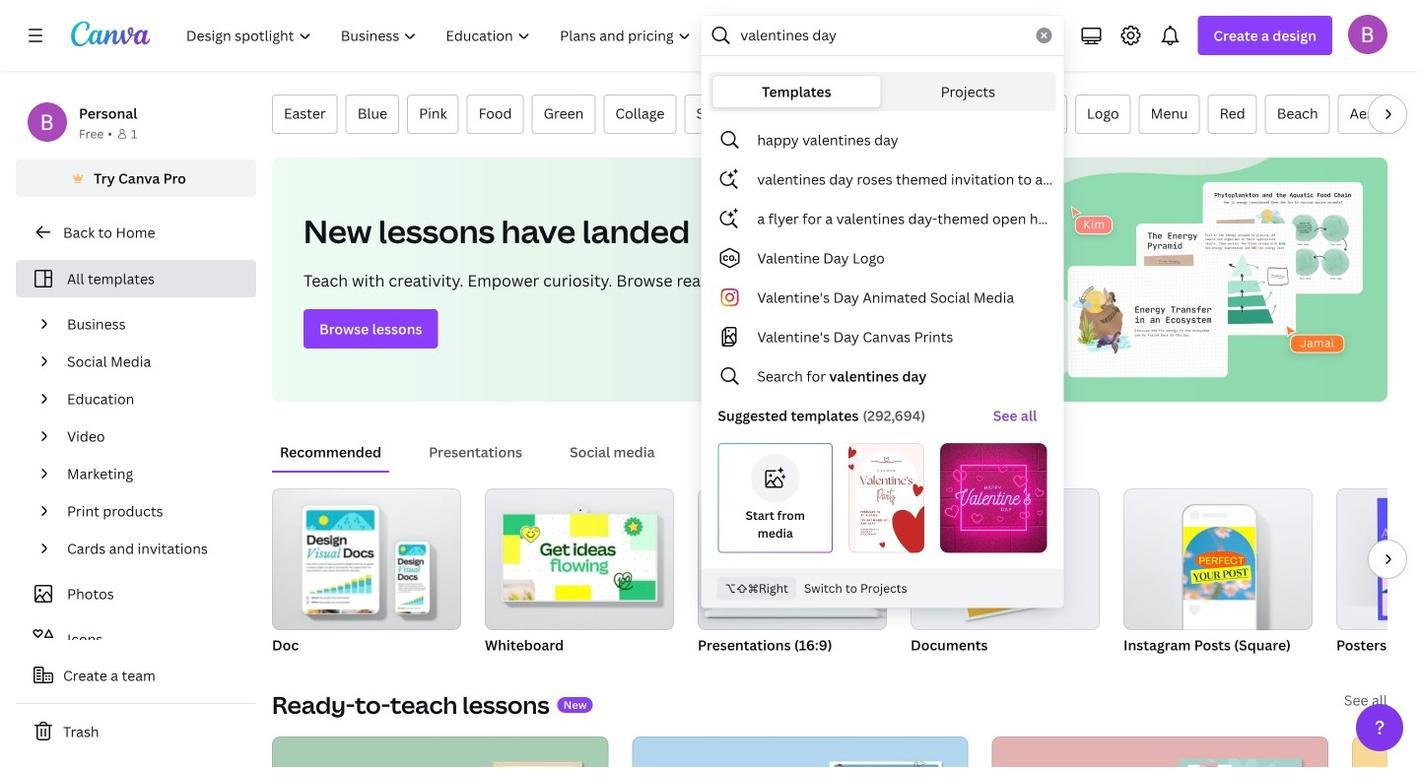 Task type: vqa. For each thing, say whether or not it's contained in the screenshot.
THE NOW
no



Task type: locate. For each thing, give the bounding box(es) containing it.
2 customise this template image from the left
[[940, 443, 1047, 553]]

polygons and pythagorean theorem image
[[632, 737, 968, 768]]

life cycles image
[[272, 737, 608, 768]]

instagram post (square) image
[[1123, 489, 1313, 631], [1183, 527, 1255, 601]]

1 customise this template image from the left
[[849, 443, 924, 553]]

new lessons have landed image
[[1021, 158, 1388, 402]]

0 horizontal spatial customise this template image
[[849, 443, 924, 553]]

1 horizontal spatial customise this template image
[[940, 443, 1047, 553]]

customise this template image
[[849, 443, 924, 553], [940, 443, 1047, 553]]

whiteboard image
[[485, 489, 674, 631], [503, 515, 656, 600]]

poster (18 × 24 in portrait) image
[[1336, 489, 1419, 631], [1377, 499, 1419, 621]]

document image
[[911, 489, 1100, 631], [945, 496, 1044, 621]]

doc image
[[272, 489, 461, 631], [272, 489, 461, 631]]

presentation (16:9) image
[[698, 489, 887, 631], [716, 516, 868, 600]]

None search field
[[701, 16, 1064, 608]]

pronouns image
[[992, 737, 1328, 768]]

list box
[[702, 120, 1063, 561]]



Task type: describe. For each thing, give the bounding box(es) containing it.
art history 101 image
[[1352, 737, 1419, 768]]

bob builder image
[[1348, 15, 1388, 54]]

Search search field
[[740, 17, 1024, 54]]

top level navigation element
[[173, 16, 780, 55]]



